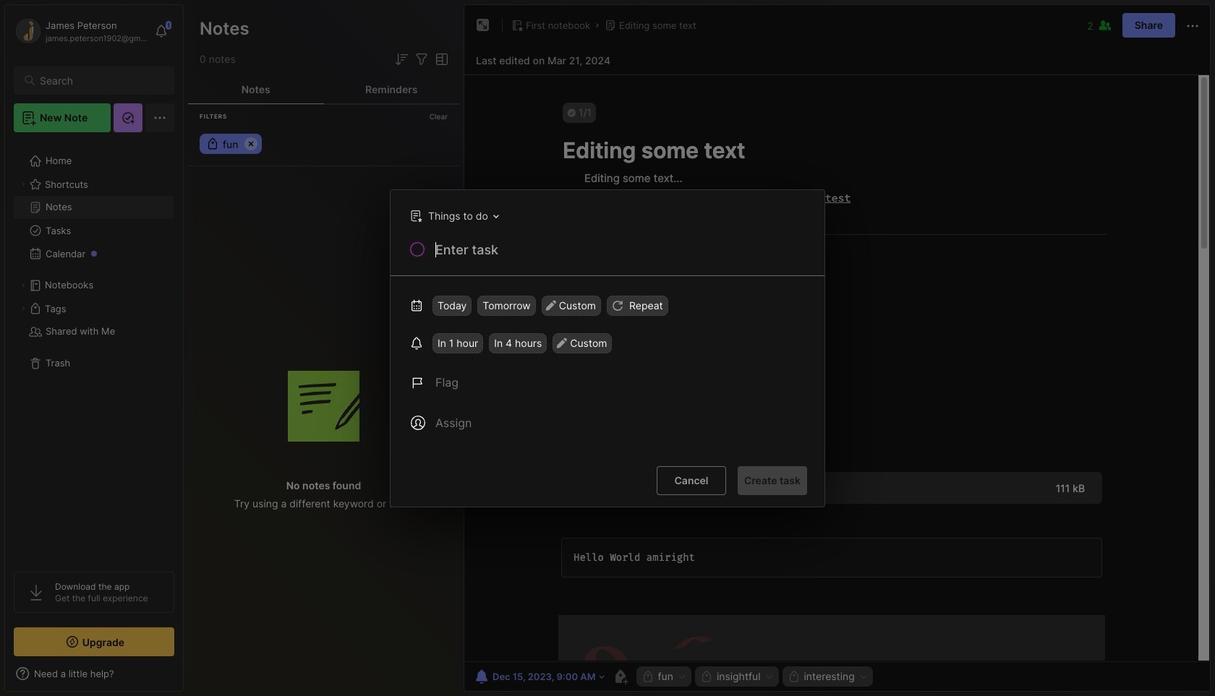 Task type: vqa. For each thing, say whether or not it's contained in the screenshot.
Expand note image
yes



Task type: locate. For each thing, give the bounding box(es) containing it.
None search field
[[40, 72, 161, 89]]

Go to note or move task field
[[403, 205, 504, 226]]

main element
[[0, 0, 188, 697]]

tab list
[[188, 75, 460, 104]]

Enter task text field
[[434, 241, 808, 265]]

tree
[[5, 141, 183, 559]]

tree inside 'main' element
[[5, 141, 183, 559]]

expand tags image
[[19, 305, 28, 313]]

add tag image
[[612, 669, 629, 686]]



Task type: describe. For each thing, give the bounding box(es) containing it.
Note Editor text field
[[465, 75, 1211, 662]]

none search field inside 'main' element
[[40, 72, 161, 89]]

expand note image
[[475, 17, 492, 34]]

Search text field
[[40, 74, 161, 88]]

expand notebooks image
[[19, 282, 28, 290]]

note window element
[[464, 4, 1211, 693]]



